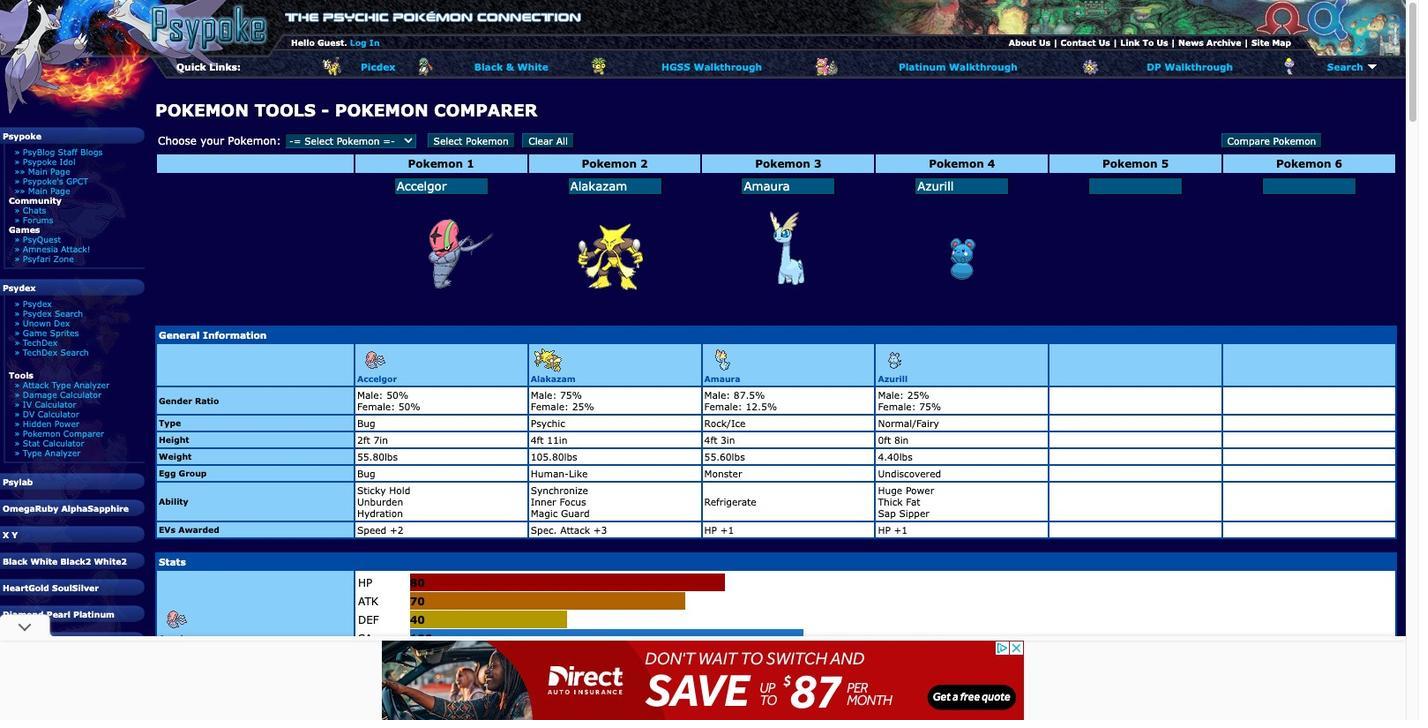 Task type: vqa. For each thing, say whether or not it's contained in the screenshot.


Task type: locate. For each thing, give the bounding box(es) containing it.
tools
[[254, 99, 316, 120]]

0 vertical spatial »» main page link
[[9, 167, 141, 176]]

male: inside male: 25% female: 75%
[[878, 389, 904, 401]]

2 horizontal spatial walkthrough
[[1165, 61, 1234, 72]]

»» down the psyblog
[[15, 167, 25, 176]]

2 walkthrough from the left
[[949, 61, 1018, 72]]

main up the chats
[[28, 186, 47, 196]]

psypoke inside » psyblog staff blogs » psypoke idol »» main page » psypoke's gpct »» main page community » chats » forums games » psyquest » amnesia attack! » psyfari zone
[[23, 157, 57, 167]]

psypoke up the psyblog
[[3, 131, 41, 141]]

walkthrough
[[694, 61, 762, 72], [949, 61, 1018, 72], [1165, 61, 1234, 72]]

»» main page link up '» chats' link
[[9, 186, 141, 196]]

about us
[[1009, 38, 1051, 48]]

stat inside accelgor overall base stat total: 495
[[220, 643, 238, 653]]

0 horizontal spatial accelgor link
[[159, 633, 199, 643]]

7 » from the top
[[15, 244, 20, 254]]

analyzer down » pokemon comparer link
[[45, 448, 80, 458]]

1 vertical spatial search
[[55, 309, 83, 319]]

height
[[159, 435, 189, 445]]

techdex
[[23, 338, 58, 348], [23, 348, 58, 357]]

1 horizontal spatial 25%
[[908, 389, 930, 401]]

platinum walkthrough link
[[899, 61, 1018, 72]]

55
[[410, 693, 425, 706]]

us left link
[[1099, 38, 1111, 48]]

female: up 2ft 7in
[[357, 401, 395, 412]]

+1
[[721, 524, 734, 536], [894, 524, 908, 536]]

0 vertical spatial page
[[50, 167, 70, 176]]

about us link
[[1009, 38, 1051, 48]]

accelgor inside accelgor overall base stat total: 495
[[159, 633, 199, 643]]

0 horizontal spatial platinum
[[73, 610, 115, 619]]

1 »» from the top
[[15, 167, 25, 176]]

male: for male: 50% female: 50%
[[357, 389, 383, 401]]

1 horizontal spatial hp +1
[[878, 524, 908, 536]]

synchronize
[[531, 484, 588, 496]]

» psyfari zone link
[[9, 254, 141, 264]]

walkthrough right the hgss
[[694, 61, 762, 72]]

accelgor up male: 50% female: 50%
[[357, 374, 397, 384]]

0 vertical spatial »»
[[15, 167, 25, 176]]

0 horizontal spatial power
[[55, 419, 79, 429]]

analyzer up » iv calculator link
[[74, 380, 110, 390]]

None text field
[[568, 177, 662, 195], [742, 177, 836, 195], [1089, 177, 1183, 195], [1263, 177, 1357, 195], [568, 177, 662, 195], [742, 177, 836, 195], [1089, 177, 1183, 195], [1263, 177, 1357, 195]]

1 4ft from the left
[[531, 434, 544, 446]]

0 horizontal spatial 4ft
[[531, 434, 544, 446]]

2 hp +1 from the left
[[878, 524, 908, 536]]

alphasapphire
[[61, 504, 129, 514]]

black left &
[[475, 61, 503, 72]]

4 male: from the left
[[878, 389, 904, 401]]

1 horizontal spatial walkthrough
[[949, 61, 1018, 72]]

50%
[[387, 389, 409, 401], [399, 401, 421, 412]]

sticky
[[357, 484, 386, 496]]

pokemon left 2
[[582, 157, 637, 170]]

2 +1 from the left
[[894, 524, 908, 536]]

male: inside the male: 75% female: 25%
[[531, 389, 557, 401]]

0 horizontal spatial attack
[[23, 380, 49, 390]]

synchronize inner focus magic guard
[[531, 484, 590, 519]]

hp +1 down sap
[[878, 524, 908, 536]]

2 page from the top
[[50, 186, 70, 196]]

psychic
[[531, 417, 565, 429]]

pokemon left 6
[[1277, 157, 1332, 170]]

0 horizontal spatial black
[[3, 557, 28, 566]]

omegaruby
[[3, 504, 58, 514]]

egg group
[[159, 469, 207, 478]]

1 vertical spatial accelgor
[[159, 633, 199, 643]]

0 horizontal spatial type
[[23, 448, 42, 458]]

undiscovered
[[878, 468, 942, 479]]

0 horizontal spatial white
[[30, 557, 58, 566]]

pearl
[[47, 610, 71, 619]]

0 vertical spatial white
[[518, 61, 549, 72]]

pokemon
[[408, 157, 463, 170], [582, 157, 637, 170], [756, 157, 811, 170], [929, 157, 984, 170], [1103, 157, 1158, 170], [1277, 157, 1332, 170], [23, 429, 60, 439]]

» psydex link
[[9, 299, 141, 309]]

5 » from the top
[[15, 215, 20, 225]]

0 horizontal spatial walkthrough
[[694, 61, 762, 72]]

None button
[[428, 133, 515, 148], [523, 133, 574, 148], [428, 133, 515, 148], [523, 133, 574, 148]]

female: up normal/fairy
[[878, 401, 916, 412]]

pokemon for pokemon 2
[[582, 157, 637, 170]]

None text field
[[394, 177, 489, 195], [915, 177, 1010, 195], [394, 177, 489, 195], [915, 177, 1010, 195]]

6 » from the top
[[15, 235, 20, 244]]

1 walkthrough from the left
[[694, 61, 762, 72]]

female: up psychic
[[531, 401, 569, 412]]

2 » from the top
[[15, 157, 20, 167]]

1 vertical spatial »»
[[15, 186, 25, 196]]

pokemon left 5
[[1103, 157, 1158, 170]]

0 vertical spatial bug
[[357, 417, 376, 429]]

4.40lbs
[[878, 451, 913, 462]]

attack up iv
[[23, 380, 49, 390]]

walkthrough for dp walkthrough
[[1165, 61, 1234, 72]]

0 horizontal spatial us
[[1039, 38, 1051, 48]]

stat inside tools » attack type analyzer » damage calculator » iv calculator » dv calculator » hidden power » pokemon comparer » stat calculator » type analyzer
[[23, 439, 40, 448]]

3 male: from the left
[[705, 389, 731, 401]]

2 female: from the left
[[531, 401, 569, 412]]

1 bug from the top
[[357, 417, 376, 429]]

+2
[[390, 524, 404, 536]]

pokemon for pokemon 3
[[756, 157, 811, 170]]

0ft
[[878, 434, 891, 446]]

0 horizontal spatial 25%
[[572, 401, 594, 412]]

0 vertical spatial stat
[[23, 439, 40, 448]]

your
[[200, 134, 224, 147]]

psypoke up psypoke's
[[23, 157, 57, 167]]

1 horizontal spatial 4ft
[[705, 434, 718, 446]]

1 horizontal spatial white
[[518, 61, 549, 72]]

4
[[988, 157, 996, 170]]

1 horizontal spatial type
[[52, 380, 71, 390]]

3 walkthrough from the left
[[1165, 61, 1234, 72]]

1 main from the top
[[28, 167, 47, 176]]

1 » from the top
[[15, 147, 20, 157]]

2 horizontal spatial hp
[[878, 524, 891, 536]]

black for black white black2 white2
[[3, 557, 28, 566]]

0 vertical spatial analyzer
[[74, 380, 110, 390]]

accelgor
[[357, 374, 397, 384], [159, 633, 199, 643]]

female: inside male: 50% female: 50%
[[357, 401, 395, 412]]

ratio
[[195, 396, 219, 405]]

psylab link
[[3, 477, 147, 487]]

1
[[467, 157, 474, 170]]

1 pokemon from the left
[[155, 99, 249, 120]]

community
[[9, 196, 62, 206]]

8 » from the top
[[15, 254, 20, 264]]

1 female: from the left
[[357, 401, 395, 412]]

white right &
[[518, 61, 549, 72]]

stat right base
[[220, 643, 238, 653]]

main down the psyblog
[[28, 167, 47, 176]]

145
[[410, 668, 433, 682]]

female: up rock/ice
[[705, 401, 743, 412]]

3 female: from the left
[[705, 401, 743, 412]]

map
[[1273, 38, 1292, 48]]

pokemon up "your" at the top left of page
[[155, 99, 249, 120]]

1 vertical spatial main
[[28, 186, 47, 196]]

1 vertical spatial attack
[[561, 524, 590, 536]]

us for about us
[[1039, 38, 1051, 48]]

25% up normal/fairy
[[908, 389, 930, 401]]

pokemon left 1
[[408, 157, 463, 170]]

type up the height
[[159, 418, 181, 428]]

pokemon left 4
[[929, 157, 984, 170]]

&
[[506, 61, 514, 72]]

news archive link
[[1179, 38, 1242, 48]]

1 vertical spatial white
[[30, 557, 58, 566]]

0 vertical spatial black
[[475, 61, 503, 72]]

0 horizontal spatial stat
[[23, 439, 40, 448]]

pokemon 2
[[582, 157, 648, 170]]

power inside tools » attack type analyzer » damage calculator » iv calculator » dv calculator » hidden power » pokemon comparer » stat calculator » type analyzer
[[55, 419, 79, 429]]

75% up normal/fairy
[[920, 401, 942, 412]]

pokemon down picdex link
[[335, 99, 429, 120]]

to
[[1143, 38, 1154, 48]]

+3
[[594, 524, 607, 536]]

stat
[[23, 439, 40, 448], [220, 643, 238, 653]]

x y
[[3, 530, 18, 540]]

1 techdex from the top
[[23, 338, 58, 348]]

us right about
[[1039, 38, 1051, 48]]

0 horizontal spatial pokemon
[[155, 99, 249, 120]]

105.80lbs
[[531, 451, 578, 462]]

4ft left '3in'
[[705, 434, 718, 446]]

stats
[[159, 556, 186, 567]]

1 vertical spatial black
[[3, 557, 28, 566]]

walkthrough down about
[[949, 61, 1018, 72]]

psyblog
[[23, 147, 55, 157]]

+1 down refrigerate
[[721, 524, 734, 536]]

speed
[[357, 524, 387, 536]]

0 vertical spatial psypoke
[[3, 131, 41, 141]]

bug up 2ft
[[357, 417, 376, 429]]

» psypoke idol link
[[9, 157, 141, 167]]

0 vertical spatial accelgor
[[357, 374, 397, 384]]

pokemon for pokemon 6
[[1277, 157, 1332, 170]]

focus
[[560, 496, 586, 507]]

amnesia
[[23, 244, 58, 254]]

1 vertical spatial power
[[906, 484, 935, 496]]

2 us from the left
[[1099, 38, 1111, 48]]

» psydex search link
[[9, 309, 141, 319]]

0 vertical spatial attack
[[23, 380, 49, 390]]

4ft for 4ft 11in
[[531, 434, 544, 446]]

pokemon 5
[[1103, 157, 1169, 170]]

1 horizontal spatial stat
[[220, 643, 238, 653]]

1 vertical spatial bug
[[357, 468, 376, 479]]

1 »» main page link from the top
[[9, 167, 141, 176]]

black2
[[60, 557, 91, 566]]

hp down sap
[[878, 524, 891, 536]]

»» main page link down » psyblog staff blogs link
[[9, 167, 141, 176]]

1 horizontal spatial pokemon
[[335, 99, 429, 120]]

0 horizontal spatial accelgor
[[159, 633, 199, 643]]

tools » attack type analyzer » damage calculator » iv calculator » dv calculator » hidden power » pokemon comparer » stat calculator » type analyzer
[[9, 371, 110, 458]]

1 horizontal spatial +1
[[894, 524, 908, 536]]

rock/ice
[[705, 417, 746, 429]]

spec. attack +3
[[531, 524, 607, 536]]

accelgor link up male: 50% female: 50%
[[357, 374, 397, 384]]

techdex down game
[[23, 348, 58, 357]]

14 » from the top
[[15, 348, 20, 357]]

hp +1 down refrigerate
[[705, 524, 734, 536]]

x
[[3, 530, 9, 540]]

pokemon down "dv"
[[23, 429, 60, 439]]

male: down amaura
[[705, 389, 731, 401]]

1 us from the left
[[1039, 38, 1051, 48]]

18 » from the top
[[15, 409, 20, 419]]

0 vertical spatial type
[[52, 380, 71, 390]]

psylab
[[3, 477, 33, 487]]

sap
[[878, 507, 896, 519]]

female: inside male: 87.5% female: 12.5%
[[705, 401, 743, 412]]

0 horizontal spatial +1
[[721, 524, 734, 536]]

black white black2 white2
[[3, 557, 127, 566]]

1 vertical spatial stat
[[220, 643, 238, 653]]

hp up atk
[[358, 576, 373, 589]]

2 male: from the left
[[531, 389, 557, 401]]

male: inside male: 50% female: 50%
[[357, 389, 383, 401]]

0 vertical spatial accelgor link
[[357, 374, 397, 384]]

attack!
[[61, 244, 90, 254]]

site
[[1252, 38, 1270, 48]]

1 horizontal spatial accelgor
[[357, 374, 397, 384]]

+1 down sipper
[[894, 524, 908, 536]]

21 » from the top
[[15, 439, 20, 448]]

female: inside the male: 75% female: 25%
[[531, 401, 569, 412]]

quick
[[176, 61, 206, 72]]

1 horizontal spatial platinum
[[899, 61, 946, 72]]

hydration
[[357, 507, 403, 519]]

1 horizontal spatial 75%
[[920, 401, 942, 412]]

»» up the chats
[[15, 186, 25, 196]]

25% inside male: 25% female: 75%
[[908, 389, 930, 401]]

x y link
[[3, 530, 147, 540]]

omegaruby alphasapphire
[[3, 504, 129, 514]]

attack down guard
[[561, 524, 590, 536]]

accelgor left total: on the left
[[159, 633, 199, 643]]

0 horizontal spatial hp
[[358, 576, 373, 589]]

0 vertical spatial power
[[55, 419, 79, 429]]

0 horizontal spatial hp +1
[[705, 524, 734, 536]]

» psypoke's gpct link
[[9, 176, 141, 186]]

huge
[[878, 484, 903, 496]]

unburden
[[357, 496, 403, 507]]

3in
[[721, 434, 735, 446]]

2 bug from the top
[[357, 468, 376, 479]]

» chats link
[[9, 206, 141, 215]]

accelgor link left total: on the left
[[159, 633, 199, 643]]

speed +2
[[357, 524, 404, 536]]

0 vertical spatial platinum
[[899, 61, 946, 72]]

25% down "alakazam" link
[[572, 401, 594, 412]]

hp down refrigerate
[[705, 524, 717, 536]]

def
[[358, 613, 379, 626]]

16 » from the top
[[15, 390, 20, 400]]

2 horizontal spatial type
[[159, 418, 181, 428]]

stat down the hidden
[[23, 439, 40, 448]]

bug for psychic
[[357, 417, 376, 429]]

type down the hidden
[[23, 448, 42, 458]]

female: inside male: 25% female: 75%
[[878, 401, 916, 412]]

male:
[[357, 389, 383, 401], [531, 389, 557, 401], [705, 389, 731, 401], [878, 389, 904, 401]]

0 horizontal spatial 75%
[[560, 389, 582, 401]]

bug up sticky
[[357, 468, 376, 479]]

2 4ft from the left
[[705, 434, 718, 446]]

2ft
[[357, 434, 370, 446]]

1 horizontal spatial hp
[[705, 524, 717, 536]]

75% down "alakazam" link
[[560, 389, 582, 401]]

4ft down psychic
[[531, 434, 544, 446]]

1 male: from the left
[[357, 389, 383, 401]]

picdex link
[[361, 61, 396, 72]]

2 horizontal spatial us
[[1157, 38, 1169, 48]]

1 vertical spatial type
[[159, 418, 181, 428]]

1 vertical spatial psypoke
[[23, 157, 57, 167]]

4 » from the top
[[15, 206, 20, 215]]

black down y at bottom
[[3, 557, 28, 566]]

sipper
[[900, 507, 930, 519]]

male: down azurill
[[878, 389, 904, 401]]

type up » iv calculator link
[[52, 380, 71, 390]]

site map link
[[1252, 38, 1292, 48]]

pokemon left 3
[[756, 157, 811, 170]]

0 vertical spatial main
[[28, 167, 47, 176]]

75% inside male: 25% female: 75%
[[920, 401, 942, 412]]

about
[[1009, 38, 1037, 48]]

1 horizontal spatial black
[[475, 61, 503, 72]]

4ft 3in
[[705, 434, 735, 446]]

in
[[370, 38, 380, 48]]

leafgreen
[[41, 636, 88, 646]]

white up heartgold soulsilver
[[30, 557, 58, 566]]

1 vertical spatial page
[[50, 186, 70, 196]]

4 female: from the left
[[878, 401, 916, 412]]

1 vertical spatial »» main page link
[[9, 186, 141, 196]]

site map
[[1252, 38, 1292, 48]]

male: up 2ft 7in
[[357, 389, 383, 401]]

1 horizontal spatial us
[[1099, 38, 1111, 48]]

walkthrough down news
[[1165, 61, 1234, 72]]

accelgor overall base stat total: 495
[[159, 633, 288, 653]]

15 » from the top
[[15, 380, 20, 390]]

techdex down unown
[[23, 338, 58, 348]]

contact us
[[1061, 38, 1111, 48]]

us right to at the right
[[1157, 38, 1169, 48]]

male: inside male: 87.5% female: 12.5%
[[705, 389, 731, 401]]

male: down alakazam
[[531, 389, 557, 401]]

None submit
[[1222, 133, 1323, 148]]

us for contact us
[[1099, 38, 1111, 48]]

1 horizontal spatial power
[[906, 484, 935, 496]]

female: for 87.5%
[[705, 401, 743, 412]]



Task type: describe. For each thing, give the bounding box(es) containing it.
pokemon 3
[[756, 157, 822, 170]]

comparer
[[434, 99, 538, 120]]

guest.
[[318, 38, 347, 48]]

1 vertical spatial analyzer
[[45, 448, 80, 458]]

» psydex » psydex search » unown dex » game sprites » techdex » techdex search
[[9, 299, 89, 357]]

game
[[23, 328, 47, 338]]

pokemon inside tools » attack type analyzer » damage calculator » iv calculator » dv calculator » hidden power » pokemon comparer » stat calculator » type analyzer
[[23, 429, 60, 439]]

1 +1 from the left
[[721, 524, 734, 536]]

2 vertical spatial type
[[23, 448, 42, 458]]

male: 50% female: 50%
[[357, 389, 421, 412]]

dp walkthrough
[[1147, 61, 1234, 72]]

firered leafgreen
[[3, 636, 88, 646]]

amaura
[[705, 374, 741, 384]]

human-
[[531, 468, 569, 479]]

walkthrough for platinum walkthrough
[[949, 61, 1018, 72]]

awarded
[[178, 525, 219, 535]]

evs
[[159, 525, 176, 535]]

12 » from the top
[[15, 328, 20, 338]]

female: for 75%
[[531, 401, 569, 412]]

pokemon for pokemon 5
[[1103, 157, 1158, 170]]

13 » from the top
[[15, 338, 20, 348]]

3
[[814, 157, 822, 170]]

psyfari
[[23, 254, 51, 264]]

» psyquest link
[[9, 235, 141, 244]]

4ft for 4ft 3in
[[705, 434, 718, 446]]

bug for human-like
[[357, 468, 376, 479]]

pokemon for pokemon 1
[[408, 157, 463, 170]]

2 pokemon from the left
[[335, 99, 429, 120]]

black & white
[[475, 61, 549, 72]]

azurill
[[878, 374, 908, 384]]

2 vertical spatial search
[[60, 348, 89, 357]]

staff
[[58, 147, 77, 157]]

» psyblog staff blogs link
[[9, 147, 141, 157]]

attack inside tools » attack type analyzer » damage calculator » iv calculator » dv calculator » hidden power » pokemon comparer » stat calculator » type analyzer
[[23, 380, 49, 390]]

female: for 50%
[[357, 401, 395, 412]]

accelgor for accelgor overall base stat total: 495
[[159, 633, 199, 643]]

hidden
[[23, 419, 52, 429]]

9 » from the top
[[15, 299, 20, 309]]

1 horizontal spatial accelgor link
[[357, 374, 397, 384]]

heartgold soulsilver link
[[3, 583, 147, 593]]

11 » from the top
[[15, 319, 20, 328]]

2 »» main page link from the top
[[9, 186, 141, 196]]

picdex
[[361, 61, 396, 72]]

2 »» from the top
[[15, 186, 25, 196]]

log
[[350, 38, 367, 48]]

tools
[[9, 371, 33, 380]]

17 » from the top
[[15, 400, 20, 409]]

75% inside the male: 75% female: 25%
[[560, 389, 582, 401]]

1 vertical spatial accelgor link
[[159, 633, 199, 643]]

soulsilver
[[52, 583, 99, 593]]

» amnesia attack! link
[[9, 244, 141, 254]]

psydex up game
[[23, 309, 52, 319]]

black & white link
[[475, 61, 549, 72]]

link
[[1121, 38, 1140, 48]]

group
[[179, 469, 207, 478]]

pokemon for pokemon 4
[[929, 157, 984, 170]]

male: for male: 87.5% female: 12.5%
[[705, 389, 731, 401]]

links:
[[209, 61, 241, 72]]

55.60lbs
[[705, 451, 745, 462]]

contact
[[1061, 38, 1096, 48]]

accelgor for accelgor
[[357, 374, 397, 384]]

3 » from the top
[[15, 176, 20, 186]]

hello
[[291, 38, 315, 48]]

» dv calculator link
[[9, 409, 141, 419]]

gender
[[159, 396, 192, 405]]

black for black & white
[[475, 61, 503, 72]]

10 » from the top
[[15, 309, 20, 319]]

20 » from the top
[[15, 429, 20, 439]]

forums
[[23, 215, 53, 225]]

diamond pearl platinum
[[3, 610, 115, 619]]

idol
[[60, 157, 76, 167]]

news
[[1179, 38, 1204, 48]]

19 » from the top
[[15, 419, 20, 429]]

omegaruby alphasapphire link
[[3, 504, 147, 514]]

general
[[159, 329, 200, 341]]

hello guest. log in
[[291, 38, 380, 48]]

sa
[[358, 631, 373, 645]]

magic
[[531, 507, 558, 519]]

» psyblog staff blogs » psypoke idol »» main page » psypoke's gpct »» main page community » chats » forums games » psyquest » amnesia attack! » psyfari zone
[[9, 147, 103, 264]]

25% inside the male: 75% female: 25%
[[572, 401, 594, 412]]

psydex up unown
[[23, 299, 52, 309]]

pokemon 4
[[929, 157, 996, 170]]

1 page from the top
[[50, 167, 70, 176]]

2 techdex from the top
[[23, 348, 58, 357]]

1 vertical spatial platinum
[[73, 610, 115, 619]]

diamond
[[3, 610, 44, 619]]

guard
[[561, 507, 590, 519]]

male: for male: 75% female: 25%
[[531, 389, 557, 401]]

495
[[271, 643, 288, 653]]

male: 25% female: 75%
[[878, 389, 942, 412]]

3 us from the left
[[1157, 38, 1169, 48]]

dex
[[54, 319, 70, 328]]

12.5%
[[746, 401, 777, 412]]

blogs
[[80, 147, 103, 157]]

60
[[410, 650, 425, 663]]

» type analyzer link
[[9, 448, 141, 458]]

» attack type analyzer link
[[9, 380, 141, 390]]

gpct
[[66, 176, 88, 186]]

overall
[[159, 643, 192, 653]]

monster
[[705, 468, 742, 479]]

1 horizontal spatial attack
[[561, 524, 590, 536]]

0 vertical spatial search
[[1328, 61, 1367, 72]]

» forums link
[[9, 215, 141, 225]]

2 main from the top
[[28, 186, 47, 196]]

diamond pearl platinum link
[[3, 610, 147, 619]]

refrigerate
[[705, 496, 757, 507]]

2
[[641, 157, 648, 170]]

psyquest
[[23, 235, 61, 244]]

amaura link
[[705, 374, 741, 384]]

human-like
[[531, 468, 588, 479]]

base
[[195, 643, 217, 653]]

-
[[321, 99, 329, 120]]

pokemon:
[[228, 134, 281, 147]]

white2
[[94, 557, 127, 566]]

news archive
[[1179, 38, 1242, 48]]

platinum walkthrough
[[899, 61, 1018, 72]]

psydex link
[[3, 283, 147, 293]]

male: for male: 25% female: 75%
[[878, 389, 904, 401]]

power inside huge power thick fat sap sipper
[[906, 484, 935, 496]]

22 » from the top
[[15, 448, 20, 458]]

psydex down psyfari
[[3, 283, 36, 293]]

gender ratio
[[159, 396, 219, 405]]

walkthrough for hgss walkthrough
[[694, 61, 762, 72]]

female: for 25%
[[878, 401, 916, 412]]

male: 75% female: 25%
[[531, 389, 594, 412]]

1 hp +1 from the left
[[705, 524, 734, 536]]



